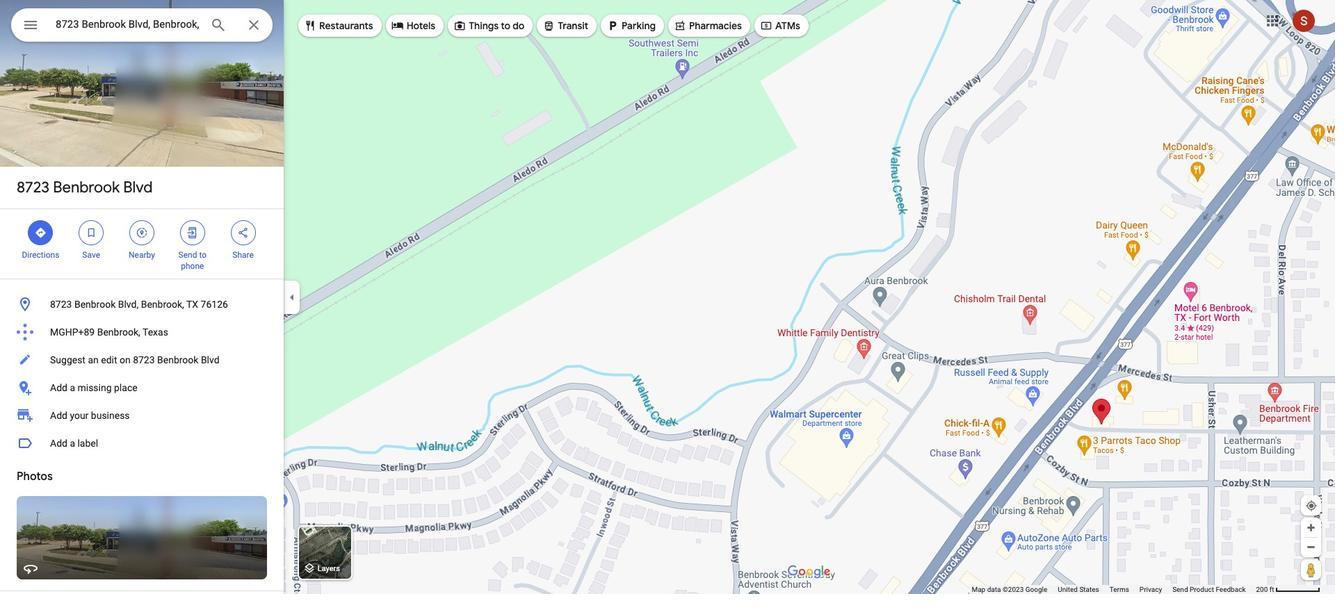 Task type: locate. For each thing, give the bounding box(es) containing it.
send
[[178, 250, 197, 260], [1173, 586, 1189, 594]]

add left label
[[50, 438, 67, 449]]

add a missing place button
[[0, 374, 284, 402]]

add for add your business
[[50, 410, 67, 422]]

 restaurants
[[304, 18, 373, 33]]

1 a from the top
[[70, 383, 75, 394]]

to inside  things to do
[[501, 19, 511, 32]]

benbrook for blvd,
[[74, 299, 116, 310]]

1 horizontal spatial to
[[501, 19, 511, 32]]

blvd up 
[[123, 178, 153, 198]]

0 horizontal spatial 8723
[[17, 178, 49, 198]]

200 ft button
[[1257, 586, 1321, 594]]

1 vertical spatial 8723
[[50, 299, 72, 310]]


[[454, 18, 466, 33]]

add a label button
[[0, 430, 284, 458]]

send product feedback
[[1173, 586, 1246, 594]]

send to phone
[[178, 250, 207, 271]]

tx
[[186, 299, 198, 310]]

send left product
[[1173, 586, 1189, 594]]

show street view coverage image
[[1302, 560, 1322, 581]]

None field
[[56, 16, 199, 33]]

1 vertical spatial benbrook
[[74, 299, 116, 310]]

8723 up ""
[[17, 178, 49, 198]]

benbrook
[[53, 178, 120, 198], [74, 299, 116, 310], [157, 355, 199, 366]]

data
[[988, 586, 1001, 594]]

things
[[469, 19, 499, 32]]

1 vertical spatial to
[[199, 250, 207, 260]]

1 horizontal spatial benbrook,
[[141, 299, 184, 310]]

8723 benbrook blvd, benbrook, tx 76126
[[50, 299, 228, 310]]

atms
[[776, 19, 801, 32]]

google
[[1026, 586, 1048, 594]]

label
[[78, 438, 98, 449]]

2 add from the top
[[50, 410, 67, 422]]

 things to do
[[454, 18, 525, 33]]

hotels
[[407, 19, 436, 32]]

0 vertical spatial blvd
[[123, 178, 153, 198]]

2 vertical spatial benbrook
[[157, 355, 199, 366]]

add for add a label
[[50, 438, 67, 449]]

benbrook inside "button"
[[74, 299, 116, 310]]

a left label
[[70, 438, 75, 449]]

benbrook inside button
[[157, 355, 199, 366]]

layers
[[318, 565, 340, 574]]

benbrook up the mghp+89 benbrook, texas
[[74, 299, 116, 310]]


[[607, 18, 619, 33]]

76126
[[201, 299, 228, 310]]

benbrook, up texas
[[141, 299, 184, 310]]

business
[[91, 410, 130, 422]]

a
[[70, 383, 75, 394], [70, 438, 75, 449]]

8723 up mghp+89
[[50, 299, 72, 310]]

to up phone
[[199, 250, 207, 260]]


[[543, 18, 555, 33]]

your
[[70, 410, 89, 422]]

benbrook, up 'on'
[[97, 327, 140, 338]]

1 horizontal spatial blvd
[[201, 355, 220, 366]]

map data ©2023 google
[[972, 586, 1048, 594]]

send product feedback button
[[1173, 586, 1246, 595]]

benbrook for blvd
[[53, 178, 120, 198]]

footer
[[972, 586, 1257, 595]]

add down suggest
[[50, 383, 67, 394]]

terms button
[[1110, 586, 1130, 595]]

add a label
[[50, 438, 98, 449]]

a for label
[[70, 438, 75, 449]]

0 horizontal spatial to
[[199, 250, 207, 260]]

1 horizontal spatial 8723
[[50, 299, 72, 310]]

8723
[[17, 178, 49, 198], [50, 299, 72, 310], [133, 355, 155, 366]]

add your business link
[[0, 402, 284, 430]]

suggest an edit on 8723 benbrook blvd
[[50, 355, 220, 366]]

1 vertical spatial a
[[70, 438, 75, 449]]

0 vertical spatial to
[[501, 19, 511, 32]]

collapse side panel image
[[285, 290, 300, 305]]

add left 'your' at the left of the page
[[50, 410, 67, 422]]

product
[[1190, 586, 1215, 594]]

2 vertical spatial add
[[50, 438, 67, 449]]

1 vertical spatial benbrook,
[[97, 327, 140, 338]]

 search field
[[11, 8, 273, 45]]

to left do
[[501, 19, 511, 32]]

2 vertical spatial 8723
[[133, 355, 155, 366]]

1 add from the top
[[50, 383, 67, 394]]

8723 Benbrook Blvd, Benbrook, TX 76126 field
[[11, 8, 273, 42]]

parking
[[622, 19, 656, 32]]

an
[[88, 355, 99, 366]]

0 horizontal spatial send
[[178, 250, 197, 260]]

8723 inside "button"
[[50, 299, 72, 310]]

1 vertical spatial send
[[1173, 586, 1189, 594]]

200 ft
[[1257, 586, 1275, 594]]

suggest
[[50, 355, 86, 366]]

0 vertical spatial a
[[70, 383, 75, 394]]

0 vertical spatial benbrook
[[53, 178, 120, 198]]


[[304, 18, 317, 33]]

place
[[114, 383, 137, 394]]

3 add from the top
[[50, 438, 67, 449]]

8723 benbrook blvd
[[17, 178, 153, 198]]

0 vertical spatial benbrook,
[[141, 299, 184, 310]]

blvd down "76126"
[[201, 355, 220, 366]]

2 a from the top
[[70, 438, 75, 449]]

send up phone
[[178, 250, 197, 260]]

1 vertical spatial add
[[50, 410, 67, 422]]

1 horizontal spatial send
[[1173, 586, 1189, 594]]

1 vertical spatial blvd
[[201, 355, 220, 366]]

 button
[[11, 8, 50, 45]]

footer inside google maps element
[[972, 586, 1257, 595]]

0 vertical spatial add
[[50, 383, 67, 394]]

 hotels
[[391, 18, 436, 33]]

a left missing
[[70, 383, 75, 394]]

send inside send product feedback button
[[1173, 586, 1189, 594]]

benbrook,
[[141, 299, 184, 310], [97, 327, 140, 338]]

0 vertical spatial send
[[178, 250, 197, 260]]

8723 inside button
[[133, 355, 155, 366]]

benbrook up 
[[53, 178, 120, 198]]

united states button
[[1058, 586, 1100, 595]]

2 horizontal spatial 8723
[[133, 355, 155, 366]]

send inside send to phone
[[178, 250, 197, 260]]

add for add a missing place
[[50, 383, 67, 394]]

to
[[501, 19, 511, 32], [199, 250, 207, 260]]

benbrook down texas
[[157, 355, 199, 366]]

 transit
[[543, 18, 589, 33]]

blvd
[[123, 178, 153, 198], [201, 355, 220, 366]]


[[186, 225, 199, 241]]

 parking
[[607, 18, 656, 33]]

save
[[82, 250, 100, 260]]

map
[[972, 586, 986, 594]]


[[85, 225, 98, 241]]

0 vertical spatial 8723
[[17, 178, 49, 198]]

to inside send to phone
[[199, 250, 207, 260]]

mghp+89
[[50, 327, 95, 338]]

privacy
[[1140, 586, 1163, 594]]

0 horizontal spatial benbrook,
[[97, 327, 140, 338]]

footer containing map data ©2023 google
[[972, 586, 1257, 595]]

add
[[50, 383, 67, 394], [50, 410, 67, 422], [50, 438, 67, 449]]

8723 right 'on'
[[133, 355, 155, 366]]



Task type: vqa. For each thing, say whether or not it's contained in the screenshot.
Layers
yes



Task type: describe. For each thing, give the bounding box(es) containing it.
benbrook, inside button
[[97, 327, 140, 338]]

suggest an edit on 8723 benbrook blvd button
[[0, 346, 284, 374]]

mghp+89 benbrook, texas button
[[0, 319, 284, 346]]

zoom out image
[[1306, 543, 1317, 553]]


[[136, 225, 148, 241]]

a for missing
[[70, 383, 75, 394]]

edit
[[101, 355, 117, 366]]

actions for 8723 benbrook blvd region
[[0, 209, 284, 279]]

google account: sheryl atherton  
(sheryl.atherton@adept.ai) image
[[1293, 9, 1315, 32]]

google maps element
[[0, 0, 1336, 595]]

 atms
[[760, 18, 801, 33]]

0 horizontal spatial blvd
[[123, 178, 153, 198]]

send for send to phone
[[178, 250, 197, 260]]

add your business
[[50, 410, 130, 422]]


[[237, 225, 249, 241]]

share
[[233, 250, 254, 260]]

benbrook, inside "button"
[[141, 299, 184, 310]]

do
[[513, 19, 525, 32]]


[[22, 15, 39, 35]]

blvd inside button
[[201, 355, 220, 366]]

feedback
[[1216, 586, 1246, 594]]

directions
[[22, 250, 59, 260]]

texas
[[143, 327, 168, 338]]

8723 benbrook blvd main content
[[0, 0, 284, 595]]

restaurants
[[319, 19, 373, 32]]

terms
[[1110, 586, 1130, 594]]

mghp+89 benbrook, texas
[[50, 327, 168, 338]]

200
[[1257, 586, 1268, 594]]

show your location image
[[1306, 500, 1318, 513]]

zoom in image
[[1306, 523, 1317, 534]]


[[34, 225, 47, 241]]

transit
[[558, 19, 589, 32]]


[[674, 18, 687, 33]]

none field inside 8723 benbrook blvd, benbrook, tx 76126 field
[[56, 16, 199, 33]]

8723 for 8723 benbrook blvd
[[17, 178, 49, 198]]

nearby
[[129, 250, 155, 260]]

©2023
[[1003, 586, 1024, 594]]

phone
[[181, 262, 204, 271]]

states
[[1080, 586, 1100, 594]]


[[391, 18, 404, 33]]

send for send product feedback
[[1173, 586, 1189, 594]]

photos
[[17, 470, 53, 484]]

ft
[[1270, 586, 1275, 594]]

on
[[120, 355, 131, 366]]


[[760, 18, 773, 33]]

 pharmacies
[[674, 18, 742, 33]]

blvd,
[[118, 299, 139, 310]]

privacy button
[[1140, 586, 1163, 595]]

united
[[1058, 586, 1078, 594]]

united states
[[1058, 586, 1100, 594]]

8723 benbrook blvd, benbrook, tx 76126 button
[[0, 291, 284, 319]]

missing
[[78, 383, 112, 394]]

pharmacies
[[689, 19, 742, 32]]

8723 for 8723 benbrook blvd, benbrook, tx 76126
[[50, 299, 72, 310]]

add a missing place
[[50, 383, 137, 394]]



